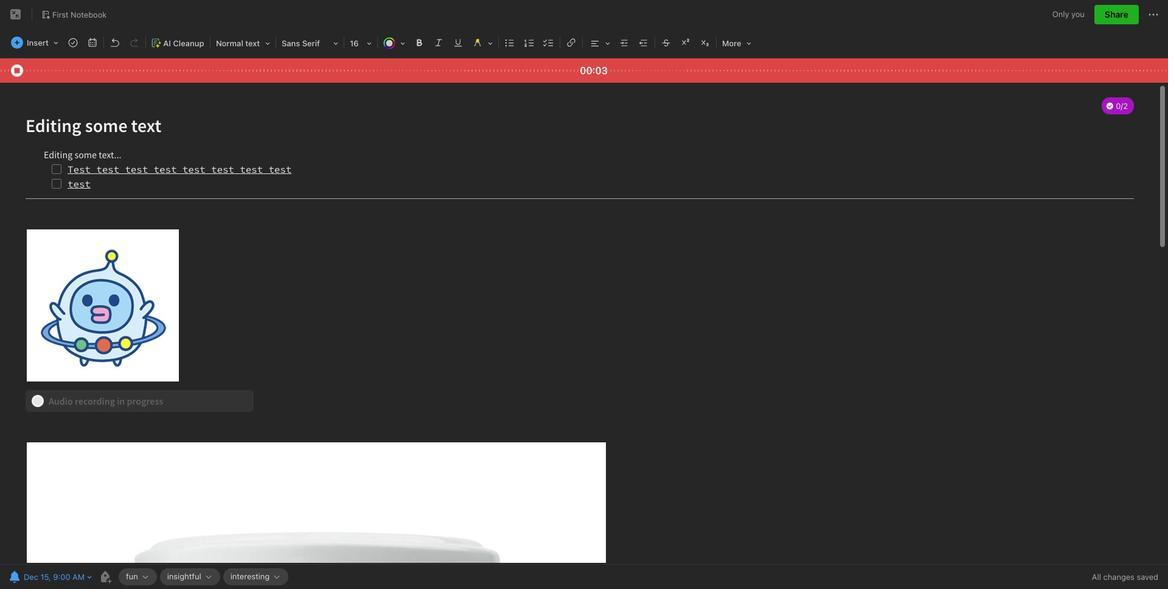 Task type: locate. For each thing, give the bounding box(es) containing it.
fun
[[126, 572, 138, 582]]

strikethrough image
[[658, 34, 675, 51]]

undo image
[[107, 34, 124, 51]]

note window element
[[0, 0, 1169, 589]]

all changes saved
[[1093, 572, 1159, 582]]

notebook
[[71, 9, 107, 19]]

insightful
[[167, 572, 201, 582]]

saved
[[1138, 572, 1159, 582]]

all
[[1093, 572, 1102, 582]]

normal
[[216, 38, 243, 48]]

outdent image
[[636, 34, 653, 51]]

interesting
[[231, 572, 270, 582]]

Font size field
[[346, 34, 376, 52]]

insightful button
[[160, 569, 220, 586]]

first notebook button
[[37, 6, 111, 23]]

share
[[1106, 9, 1129, 19]]

italic image
[[430, 34, 447, 51]]

More field
[[718, 34, 756, 52]]

more actions image
[[1147, 7, 1162, 22]]

sans
[[282, 38, 300, 48]]

text
[[246, 38, 260, 48]]

share button
[[1095, 5, 1140, 24]]

checklist image
[[541, 34, 558, 51]]

changes
[[1104, 572, 1135, 582]]

9:00
[[53, 572, 70, 582]]

dec 15, 9:00 am button
[[6, 569, 86, 586]]

Note Editor text field
[[0, 83, 1169, 564]]

superscript image
[[678, 34, 695, 51]]

Heading level field
[[212, 34, 275, 52]]

interesting Tag actions field
[[270, 573, 281, 581]]

ai cleanup button
[[147, 34, 209, 52]]

fun Tag actions field
[[138, 573, 150, 581]]

15,
[[40, 572, 51, 582]]

Edit reminder field
[[6, 569, 93, 586]]

More actions field
[[1147, 5, 1162, 24]]

insert
[[27, 38, 49, 47]]

Font family field
[[278, 34, 343, 52]]

indent image
[[616, 34, 633, 51]]

calendar event image
[[84, 34, 101, 51]]

underline image
[[450, 34, 467, 51]]

ai cleanup
[[163, 38, 204, 48]]



Task type: vqa. For each thing, say whether or not it's contained in the screenshot.
'Only you'
yes



Task type: describe. For each thing, give the bounding box(es) containing it.
task image
[[65, 34, 82, 51]]

serif
[[302, 38, 320, 48]]

sans serif
[[282, 38, 320, 48]]

dec 15, 9:00 am
[[24, 572, 85, 582]]

you
[[1072, 9, 1085, 19]]

00:03
[[580, 65, 608, 76]]

first
[[52, 9, 69, 19]]

bold image
[[411, 34, 428, 51]]

bulleted list image
[[502, 34, 519, 51]]

only
[[1053, 9, 1070, 19]]

Highlight field
[[468, 34, 497, 52]]

numbered list image
[[521, 34, 538, 51]]

subscript image
[[697, 34, 714, 51]]

insert link image
[[563, 34, 580, 51]]

cleanup
[[173, 38, 204, 48]]

am
[[73, 572, 85, 582]]

normal text
[[216, 38, 260, 48]]

only you
[[1053, 9, 1085, 19]]

ai
[[163, 38, 171, 48]]

interesting button
[[223, 569, 289, 586]]

fun button
[[119, 569, 157, 586]]

add tag image
[[98, 570, 113, 584]]

16
[[350, 38, 359, 48]]

insightful Tag actions field
[[201, 573, 213, 581]]

more
[[723, 38, 742, 48]]

collapse note image
[[9, 7, 23, 22]]

first notebook
[[52, 9, 107, 19]]

Font color field
[[379, 34, 410, 52]]

Alignment field
[[584, 34, 615, 52]]

dec
[[24, 572, 38, 582]]

Insert field
[[8, 34, 63, 51]]



